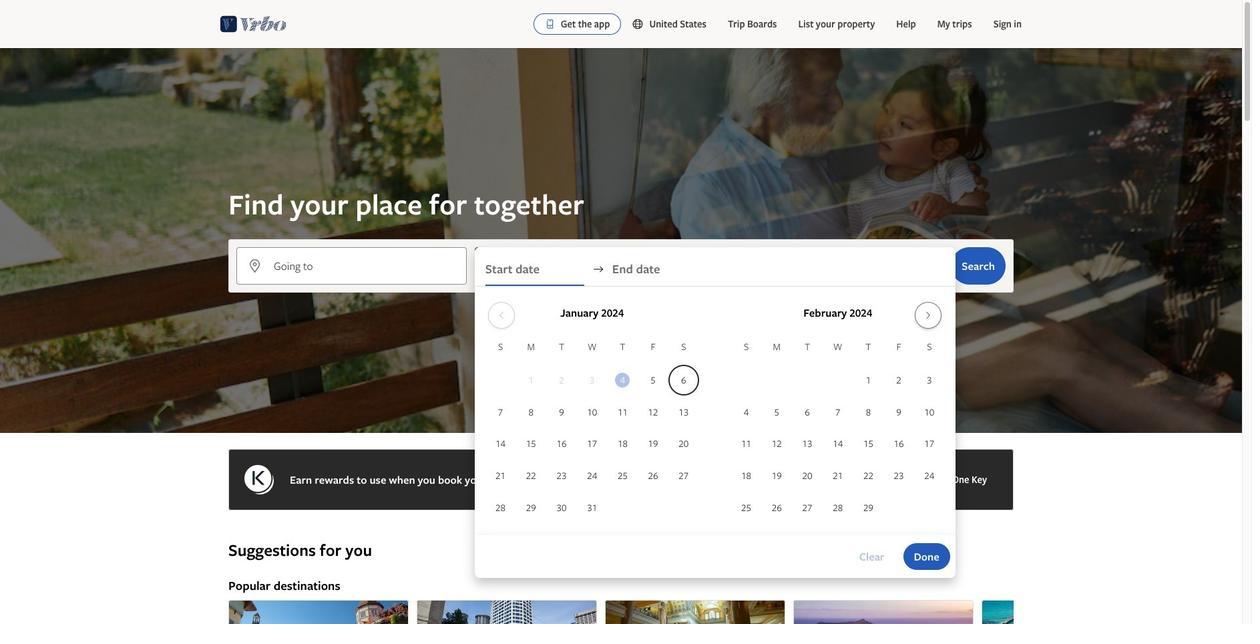 Task type: locate. For each thing, give the bounding box(es) containing it.
main content
[[0, 48, 1243, 624]]

application
[[486, 297, 945, 524]]

january 2024 element
[[486, 339, 699, 524]]

vrbo logo image
[[220, 13, 287, 35]]

application inside wizard region
[[486, 297, 945, 524]]

las vegas featuring interior views image
[[605, 600, 786, 624]]

previous month image
[[494, 310, 510, 321]]

wizard region
[[0, 48, 1243, 578]]

small image
[[632, 18, 650, 30]]

downtown seattle featuring a skyscraper, a city and street scenes image
[[417, 600, 597, 624]]

february 2024 element
[[731, 339, 945, 524]]



Task type: describe. For each thing, give the bounding box(es) containing it.
recently viewed region
[[220, 518, 1022, 540]]

cancun which includes a sandy beach, landscape views and general coastal views image
[[982, 600, 1163, 624]]

directional image
[[592, 263, 605, 275]]

makiki - lower punchbowl - tantalus showing landscape views, a sunset and a city image
[[794, 600, 974, 624]]

download the app button image
[[545, 19, 556, 29]]

next month image
[[921, 310, 937, 321]]

leavenworth featuring a small town or village and street scenes image
[[229, 600, 409, 624]]



Task type: vqa. For each thing, say whether or not it's contained in the screenshot.
the bottommost Inbox
no



